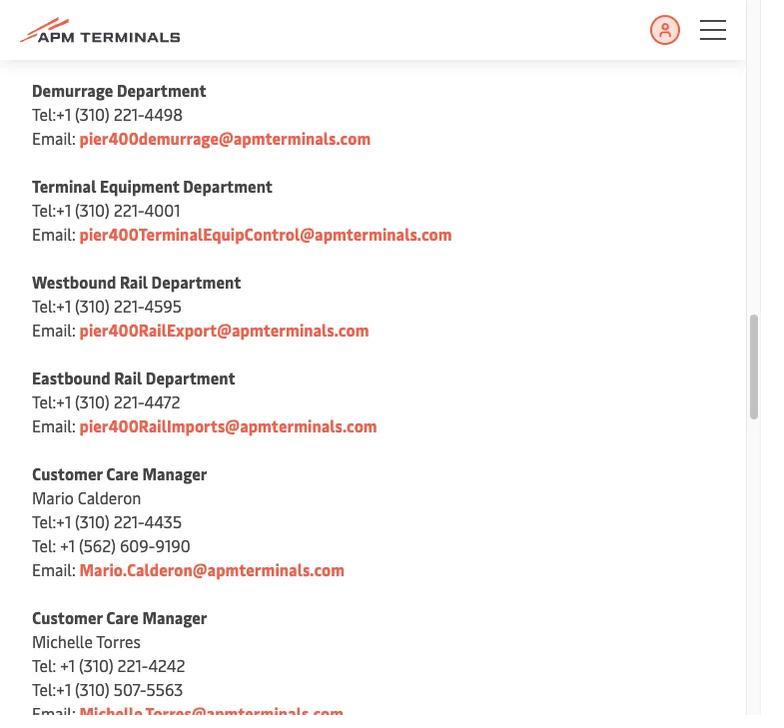 Task type: describe. For each thing, give the bounding box(es) containing it.
customer care manager michelle torres tel: +1 (310) 221-4242 tel:+1 (310) 507-5563
[[32, 607, 210, 701]]

4242
[[148, 655, 185, 677]]

email: inside demurrage department tel:+1 (310) 221-4498 email: pier400demurrage@apmterminals.com
[[32, 127, 76, 149]]

customer care manager mario calderon tel:+1 (310) 221-4435 tel: +1 (562) 609-9190 email: mario.calderon@apmterminals.com
[[32, 463, 345, 581]]

4498
[[144, 103, 183, 125]]

+1 inside the "customer care manager mario calderon tel:+1 (310) 221-4435 tel: +1 (562) 609-9190 email: mario.calderon@apmterminals.com"
[[60, 535, 75, 557]]

manager for calderon
[[142, 463, 207, 485]]

demurrage
[[32, 79, 113, 101]]

(562)
[[79, 535, 116, 557]]

rail for 4472
[[114, 367, 142, 389]]

9190
[[155, 535, 191, 557]]

department inside demurrage department tel:+1 (310) 221-4498 email: pier400demurrage@apmterminals.com
[[117, 79, 207, 101]]

email: inside terminal equipment department tel:+1 (310) 221-4001 email: pier400terminalequipcontrol@apmterminals.com
[[32, 223, 76, 245]]

care for calderon
[[106, 463, 139, 485]]

5563
[[146, 679, 183, 701]]

michelle
[[32, 631, 93, 653]]

pier400railexport@apmterminals.com link
[[80, 319, 369, 341]]

pier400railexport@apmterminals.com
[[80, 319, 369, 341]]

rail for 4595
[[120, 271, 148, 293]]

221- inside tel: +1 (310) 221-4499 email: pier400customs@apmterminals.com
[[118, 7, 148, 29]]

torres
[[96, 631, 141, 653]]

department for 4472
[[146, 367, 236, 389]]

4595
[[144, 295, 182, 317]]

westbound
[[32, 271, 116, 293]]

equipment
[[100, 175, 180, 197]]

tel:+1 inside demurrage department tel:+1 (310) 221-4498 email: pier400demurrage@apmterminals.com
[[32, 103, 71, 125]]

tel:+1 inside westbound rail department tel:+1 (310) 221-4595 email: pier400railexport@apmterminals.com
[[32, 295, 71, 317]]

+1 inside customer care manager michelle torres tel: +1 (310) 221-4242 tel:+1 (310) 507-5563
[[60, 655, 75, 677]]

mario.calderon@apmterminals.com
[[80, 559, 345, 581]]

pier400demurrage@apmterminals.com
[[80, 127, 371, 149]]

manager for torres
[[142, 607, 207, 629]]

4499
[[148, 7, 187, 29]]

tel:+1 inside customer care manager michelle torres tel: +1 (310) 221-4242 tel:+1 (310) 507-5563
[[32, 679, 71, 701]]

(310) down the "torres"
[[79, 655, 114, 677]]

(310) inside tel: +1 (310) 221-4499 email: pier400customs@apmterminals.com
[[79, 7, 114, 29]]

tel:+1 inside the eastbound rail department tel:+1 (310) 221-4472 email: pier400railimports@apmterminals.com
[[32, 391, 71, 413]]

pier400customs@apmterminals.com link
[[80, 31, 353, 53]]

customer for michelle
[[32, 607, 103, 629]]

609-
[[120, 535, 155, 557]]

pier400railimports@apmterminals.com
[[80, 415, 378, 437]]

+1 inside tel: +1 (310) 221-4499 email: pier400customs@apmterminals.com
[[60, 7, 75, 29]]

care for torres
[[106, 607, 139, 629]]

mario
[[32, 487, 74, 509]]

terminal equipment department tel:+1 (310) 221-4001 email: pier400terminalequipcontrol@apmterminals.com
[[32, 175, 452, 245]]

tel: +1 (310) 221-4499 email: pier400customs@apmterminals.com
[[32, 7, 353, 53]]



Task type: locate. For each thing, give the bounding box(es) containing it.
email: up eastbound
[[32, 319, 76, 341]]

department up 4472
[[146, 367, 236, 389]]

1 vertical spatial customer
[[32, 607, 103, 629]]

rail inside westbound rail department tel:+1 (310) 221-4595 email: pier400railexport@apmterminals.com
[[120, 271, 148, 293]]

tel: inside customer care manager michelle torres tel: +1 (310) 221-4242 tel:+1 (310) 507-5563
[[32, 655, 56, 677]]

tel:+1 down westbound on the left
[[32, 295, 71, 317]]

customer inside the "customer care manager mario calderon tel:+1 (310) 221-4435 tel: +1 (562) 609-9190 email: mario.calderon@apmterminals.com"
[[32, 463, 103, 485]]

email: down mario
[[32, 559, 76, 581]]

rail inside the eastbound rail department tel:+1 (310) 221-4472 email: pier400railimports@apmterminals.com
[[114, 367, 142, 389]]

tel:+1 down eastbound
[[32, 391, 71, 413]]

3 tel: from the top
[[32, 655, 56, 677]]

customer
[[32, 463, 103, 485], [32, 607, 103, 629]]

1 email: from the top
[[32, 31, 76, 53]]

department inside the eastbound rail department tel:+1 (310) 221-4472 email: pier400railimports@apmterminals.com
[[146, 367, 236, 389]]

221- up calderon
[[114, 391, 145, 413]]

2 vertical spatial +1
[[60, 655, 75, 677]]

(310)
[[79, 7, 114, 29], [75, 103, 110, 125], [75, 199, 110, 221], [75, 295, 110, 317], [75, 391, 110, 413], [75, 511, 110, 533], [79, 655, 114, 677], [75, 679, 110, 701]]

eastbound rail department tel:+1 (310) 221-4472 email: pier400railimports@apmterminals.com
[[32, 367, 378, 437]]

2 manager from the top
[[142, 607, 207, 629]]

rail right eastbound
[[114, 367, 142, 389]]

tel:+1 down terminal
[[32, 199, 71, 221]]

2 vertical spatial tel:
[[32, 655, 56, 677]]

email: inside the eastbound rail department tel:+1 (310) 221-4472 email: pier400railimports@apmterminals.com
[[32, 415, 76, 437]]

2 tel: from the top
[[32, 535, 56, 557]]

221- inside customer care manager michelle torres tel: +1 (310) 221-4242 tel:+1 (310) 507-5563
[[118, 655, 148, 677]]

westbound rail department tel:+1 (310) 221-4595 email: pier400railexport@apmterminals.com
[[32, 271, 369, 341]]

+1
[[60, 7, 75, 29], [60, 535, 75, 557], [60, 655, 75, 677]]

4435
[[144, 511, 182, 533]]

(310) down 'demurrage'
[[75, 103, 110, 125]]

tel: inside the "customer care manager mario calderon tel:+1 (310) 221-4435 tel: +1 (562) 609-9190 email: mario.calderon@apmterminals.com"
[[32, 535, 56, 557]]

221- up 507-
[[118, 655, 148, 677]]

tel:+1 inside terminal equipment department tel:+1 (310) 221-4001 email: pier400terminalequipcontrol@apmterminals.com
[[32, 199, 71, 221]]

(310) left 507-
[[75, 679, 110, 701]]

4 tel:+1 from the top
[[32, 391, 71, 413]]

terminal
[[32, 175, 96, 197]]

+1 left (562) on the bottom of the page
[[60, 535, 75, 557]]

department up 4595
[[152, 271, 241, 293]]

1 tel: from the top
[[32, 7, 56, 29]]

tel:+1 down 'demurrage'
[[32, 103, 71, 125]]

1 vertical spatial care
[[106, 607, 139, 629]]

customer up mario
[[32, 463, 103, 485]]

department inside westbound rail department tel:+1 (310) 221-4595 email: pier400railexport@apmterminals.com
[[152, 271, 241, 293]]

department down pier400demurrage@apmterminals.com link
[[183, 175, 273, 197]]

manager up 4435 in the bottom of the page
[[142, 463, 207, 485]]

tel:+1 inside the "customer care manager mario calderon tel:+1 (310) 221-4435 tel: +1 (562) 609-9190 email: mario.calderon@apmterminals.com"
[[32, 511, 71, 533]]

mario.calderon@apmterminals.com link
[[80, 559, 345, 581]]

department for 4595
[[152, 271, 241, 293]]

pier400customs@apmterminals.com
[[80, 31, 353, 53]]

email: inside westbound rail department tel:+1 (310) 221-4595 email: pier400railexport@apmterminals.com
[[32, 319, 76, 341]]

221- inside terminal equipment department tel:+1 (310) 221-4001 email: pier400terminalequipcontrol@apmterminals.com
[[114, 199, 145, 221]]

6 email: from the top
[[32, 559, 76, 581]]

pier400terminalequipcontrol@apmterminals.com link
[[80, 223, 452, 245]]

221- inside the eastbound rail department tel:+1 (310) 221-4472 email: pier400railimports@apmterminals.com
[[114, 391, 145, 413]]

0 vertical spatial +1
[[60, 7, 75, 29]]

2 +1 from the top
[[60, 535, 75, 557]]

0 vertical spatial tel:
[[32, 7, 56, 29]]

pier400demurrage@apmterminals.com link
[[80, 127, 371, 149]]

department for 4001
[[183, 175, 273, 197]]

221- inside the "customer care manager mario calderon tel:+1 (310) 221-4435 tel: +1 (562) 609-9190 email: mario.calderon@apmterminals.com"
[[114, 511, 145, 533]]

care
[[106, 463, 139, 485], [106, 607, 139, 629]]

pier400terminalequipcontrol@apmterminals.com
[[80, 223, 452, 245]]

manager up 4242
[[142, 607, 207, 629]]

email: inside tel: +1 (310) 221-4499 email: pier400customs@apmterminals.com
[[32, 31, 76, 53]]

(310) down terminal
[[75, 199, 110, 221]]

0 vertical spatial manager
[[142, 463, 207, 485]]

email: inside the "customer care manager mario calderon tel:+1 (310) 221-4435 tel: +1 (562) 609-9190 email: mario.calderon@apmterminals.com"
[[32, 559, 76, 581]]

2 care from the top
[[106, 607, 139, 629]]

221-
[[118, 7, 148, 29], [114, 103, 145, 125], [114, 199, 145, 221], [114, 295, 145, 317], [114, 391, 145, 413], [114, 511, 145, 533], [118, 655, 148, 677]]

221- up "equipment"
[[114, 103, 145, 125]]

(310) up (562) on the bottom of the page
[[75, 511, 110, 533]]

tel: down michelle
[[32, 655, 56, 677]]

manager
[[142, 463, 207, 485], [142, 607, 207, 629]]

department up 4498
[[117, 79, 207, 101]]

tel: inside tel: +1 (310) 221-4499 email: pier400customs@apmterminals.com
[[32, 7, 56, 29]]

+1 down michelle
[[60, 655, 75, 677]]

2 tel:+1 from the top
[[32, 199, 71, 221]]

customer up michelle
[[32, 607, 103, 629]]

0 vertical spatial care
[[106, 463, 139, 485]]

221- down westbound on the left
[[114, 295, 145, 317]]

3 email: from the top
[[32, 223, 76, 245]]

1 vertical spatial +1
[[60, 535, 75, 557]]

tel: up 'demurrage'
[[32, 7, 56, 29]]

4 email: from the top
[[32, 319, 76, 341]]

1 vertical spatial manager
[[142, 607, 207, 629]]

tel:
[[32, 7, 56, 29], [32, 535, 56, 557], [32, 655, 56, 677]]

1 customer from the top
[[32, 463, 103, 485]]

email: down eastbound
[[32, 415, 76, 437]]

tel: down mario
[[32, 535, 56, 557]]

+1 up 'demurrage'
[[60, 7, 75, 29]]

email: up 'demurrage'
[[32, 31, 76, 53]]

department
[[117, 79, 207, 101], [183, 175, 273, 197], [152, 271, 241, 293], [146, 367, 236, 389]]

1 tel:+1 from the top
[[32, 103, 71, 125]]

1 vertical spatial tel:
[[32, 535, 56, 557]]

3 tel:+1 from the top
[[32, 295, 71, 317]]

customer inside customer care manager michelle torres tel: +1 (310) 221-4242 tel:+1 (310) 507-5563
[[32, 607, 103, 629]]

care inside customer care manager michelle torres tel: +1 (310) 221-4242 tel:+1 (310) 507-5563
[[106, 607, 139, 629]]

1 manager from the top
[[142, 463, 207, 485]]

221- up pier400customs@apmterminals.com link
[[118, 7, 148, 29]]

3 +1 from the top
[[60, 655, 75, 677]]

(310) left 4499
[[79, 7, 114, 29]]

(310) down eastbound
[[75, 391, 110, 413]]

(310) down westbound on the left
[[75, 295, 110, 317]]

1 care from the top
[[106, 463, 139, 485]]

4472
[[144, 391, 180, 413]]

(310) inside terminal equipment department tel:+1 (310) 221-4001 email: pier400terminalequipcontrol@apmterminals.com
[[75, 199, 110, 221]]

email: down terminal
[[32, 223, 76, 245]]

221- inside demurrage department tel:+1 (310) 221-4498 email: pier400demurrage@apmterminals.com
[[114, 103, 145, 125]]

(310) inside westbound rail department tel:+1 (310) 221-4595 email: pier400railexport@apmterminals.com
[[75, 295, 110, 317]]

tel:+1 down mario
[[32, 511, 71, 533]]

tel:+1 down michelle
[[32, 679, 71, 701]]

manager inside the "customer care manager mario calderon tel:+1 (310) 221-4435 tel: +1 (562) 609-9190 email: mario.calderon@apmterminals.com"
[[142, 463, 207, 485]]

customer for mario
[[32, 463, 103, 485]]

1 vertical spatial rail
[[114, 367, 142, 389]]

manager inside customer care manager michelle torres tel: +1 (310) 221-4242 tel:+1 (310) 507-5563
[[142, 607, 207, 629]]

email:
[[32, 31, 76, 53], [32, 127, 76, 149], [32, 223, 76, 245], [32, 319, 76, 341], [32, 415, 76, 437], [32, 559, 76, 581]]

rail up 4595
[[120, 271, 148, 293]]

care up the "torres"
[[106, 607, 139, 629]]

2 email: from the top
[[32, 127, 76, 149]]

pier400railimports@apmterminals.com link
[[80, 415, 378, 437]]

care inside the "customer care manager mario calderon tel:+1 (310) 221-4435 tel: +1 (562) 609-9190 email: mario.calderon@apmterminals.com"
[[106, 463, 139, 485]]

5 email: from the top
[[32, 415, 76, 437]]

221- up 609-
[[114, 511, 145, 533]]

tel:+1
[[32, 103, 71, 125], [32, 199, 71, 221], [32, 295, 71, 317], [32, 391, 71, 413], [32, 511, 71, 533], [32, 679, 71, 701]]

221- inside westbound rail department tel:+1 (310) 221-4595 email: pier400railexport@apmterminals.com
[[114, 295, 145, 317]]

507-
[[114, 679, 146, 701]]

5 tel:+1 from the top
[[32, 511, 71, 533]]

6 tel:+1 from the top
[[32, 679, 71, 701]]

0 vertical spatial customer
[[32, 463, 103, 485]]

email: up terminal
[[32, 127, 76, 149]]

department inside terminal equipment department tel:+1 (310) 221-4001 email: pier400terminalequipcontrol@apmterminals.com
[[183, 175, 273, 197]]

(310) inside the "customer care manager mario calderon tel:+1 (310) 221-4435 tel: +1 (562) 609-9190 email: mario.calderon@apmterminals.com"
[[75, 511, 110, 533]]

1 +1 from the top
[[60, 7, 75, 29]]

calderon
[[78, 487, 141, 509]]

eastbound
[[32, 367, 111, 389]]

2 customer from the top
[[32, 607, 103, 629]]

demurrage department tel:+1 (310) 221-4498 email: pier400demurrage@apmterminals.com
[[32, 79, 371, 149]]

0 vertical spatial rail
[[120, 271, 148, 293]]

rail
[[120, 271, 148, 293], [114, 367, 142, 389]]

(310) inside the eastbound rail department tel:+1 (310) 221-4472 email: pier400railimports@apmterminals.com
[[75, 391, 110, 413]]

(310) inside demurrage department tel:+1 (310) 221-4498 email: pier400demurrage@apmterminals.com
[[75, 103, 110, 125]]

care up calderon
[[106, 463, 139, 485]]

4001
[[144, 199, 180, 221]]

221- down "equipment"
[[114, 199, 145, 221]]



Task type: vqa. For each thing, say whether or not it's contained in the screenshot.
pier400RailExport@apmterminals.com Link
yes



